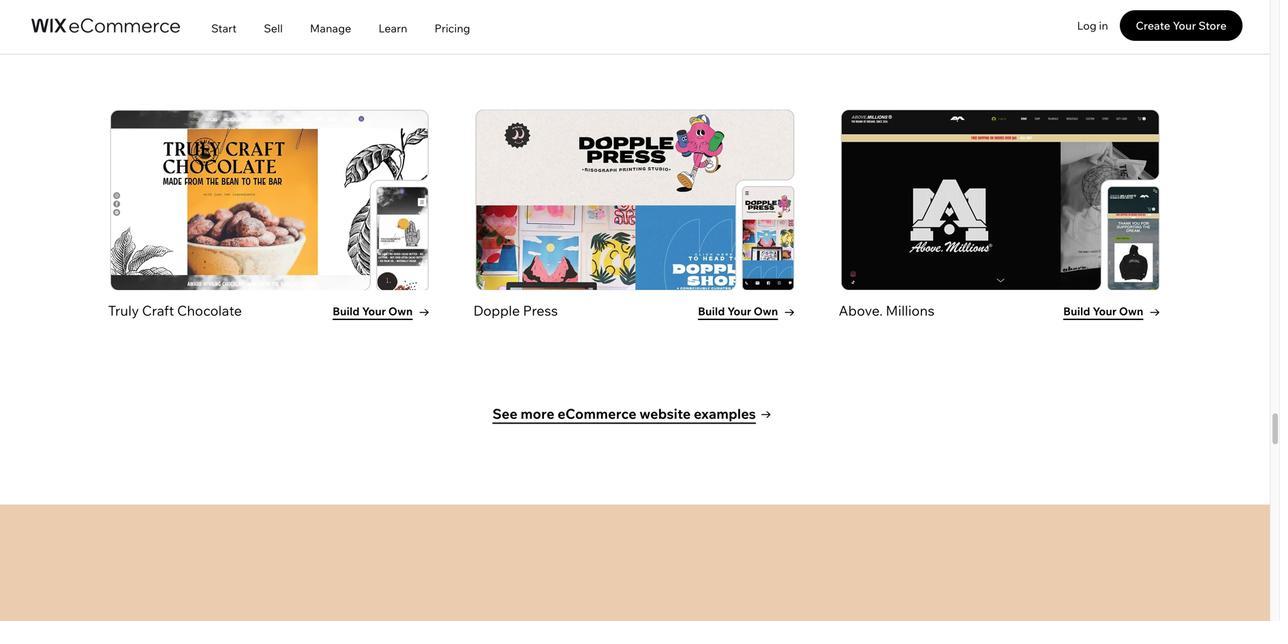 Task type: locate. For each thing, give the bounding box(es) containing it.
build your own inside truly craft chocolate list item
[[333, 305, 413, 319]]

own for dopple press
[[754, 305, 778, 319]]

build for dopple press
[[698, 305, 725, 319]]

build your own link inside above. millions list item
[[1058, 301, 1160, 325]]

own for above. millions
[[1120, 305, 1144, 319]]

own inside dopple press list item
[[754, 305, 778, 319]]

build inside dopple press list item
[[698, 305, 725, 319]]

dopple press
[[474, 302, 558, 319]]

build your own link for dopple press
[[692, 301, 795, 325]]

build inside above. millions list item
[[1064, 305, 1091, 319]]

examples
[[694, 406, 756, 423]]

arhtvaini list item
[[107, 0, 432, 69]]

build your own for truly craft chocolate
[[333, 305, 413, 319]]

build your own link
[[327, 21, 429, 45], [1058, 21, 1160, 45], [327, 301, 429, 325], [692, 301, 795, 325], [1058, 301, 1160, 325]]

build your own inside dopple press list item
[[698, 305, 778, 319]]

list containing arhtvaini
[[10, 0, 1260, 348]]

own
[[389, 25, 413, 39], [1120, 25, 1144, 39], [389, 305, 413, 319], [754, 305, 778, 319], [1120, 305, 1144, 319]]

dopple press list item
[[473, 110, 797, 348]]

see
[[493, 406, 518, 423]]

your
[[1173, 19, 1197, 32], [362, 25, 386, 39], [1093, 25, 1117, 39], [362, 305, 386, 319], [728, 305, 752, 319], [1093, 305, 1117, 319]]

own inside truly craft chocolate list item
[[389, 305, 413, 319]]

press
[[523, 302, 558, 319]]

own inside list item
[[1120, 25, 1144, 39]]

manage
[[310, 21, 351, 35]]

your inside dopple press list item
[[728, 305, 752, 319]]

learn
[[379, 21, 407, 35]]

build inside arhtvaini list item
[[333, 25, 360, 39]]

build your own for dopple press
[[698, 305, 778, 319]]

arhtvaini
[[108, 23, 165, 40]]

truly
[[108, 302, 139, 319]]

build
[[333, 25, 360, 39], [1064, 25, 1091, 39], [333, 305, 360, 319], [698, 305, 725, 319], [1064, 305, 1091, 319]]

own inside above. millions list item
[[1120, 305, 1144, 319]]

build your own link inside dopple press list item
[[692, 301, 795, 325]]

more
[[521, 406, 555, 423]]

build your own inside arhtvaini list item
[[333, 25, 413, 39]]

truly craft chocolate, award-winning chocolate image
[[109, 110, 430, 290]]

build inside truly craft chocolate list item
[[333, 305, 360, 319]]

see more ecommerce website examples
[[493, 406, 756, 423]]

your inside above. millions list item
[[1093, 305, 1117, 319]]

build your own list item
[[838, 0, 1163, 69]]

list item
[[473, 0, 797, 69]]

millions
[[886, 302, 935, 319]]

store
[[1199, 19, 1227, 32]]

create your store
[[1136, 19, 1227, 32]]

list
[[10, 0, 1260, 348]]

build your own
[[333, 25, 413, 39], [1064, 25, 1144, 39], [333, 305, 413, 319], [698, 305, 778, 319], [1064, 305, 1144, 319]]

build your own link inside truly craft chocolate list item
[[327, 301, 429, 325]]

build your own link for truly craft chocolate
[[327, 301, 429, 325]]

build your own inside above. millions list item
[[1064, 305, 1144, 319]]

dopple press, a risograph printing studio image
[[475, 110, 795, 290]]



Task type: describe. For each thing, give the bounding box(es) containing it.
build your own link inside list item
[[1058, 21, 1160, 45]]

build your own link for above. millions
[[1058, 301, 1160, 325]]

build your own for above. millions
[[1064, 305, 1144, 319]]

log in
[[1078, 19, 1109, 32]]

your inside truly craft chocolate list item
[[362, 305, 386, 319]]

log
[[1078, 19, 1097, 32]]

your inside arhtvaini list item
[[362, 25, 386, 39]]

build inside build your own list item
[[1064, 25, 1091, 39]]

build for above. millions
[[1064, 305, 1091, 319]]

your inside list item
[[1093, 25, 1117, 39]]

truly craft chocolate list item
[[107, 110, 432, 348]]

see more ecommerce website examples link
[[493, 403, 776, 427]]

website
[[640, 406, 691, 423]]

build your own inside build your own list item
[[1064, 25, 1144, 39]]

in
[[1099, 19, 1109, 32]]

above millions, streetwear clothing retailer image
[[840, 110, 1161, 290]]

pricing
[[435, 21, 470, 35]]

above.
[[839, 302, 883, 319]]

craft
[[142, 302, 174, 319]]

own inside arhtvaini list item
[[389, 25, 413, 39]]

build for truly craft chocolate
[[333, 305, 360, 319]]

above. millions list item
[[838, 110, 1163, 348]]

dopple
[[474, 302, 520, 319]]

create your store link
[[1120, 10, 1243, 41]]

sell
[[264, 21, 283, 35]]

create
[[1136, 19, 1171, 32]]

truly craft chocolate
[[108, 302, 242, 319]]

chocolate
[[177, 302, 242, 319]]

build your own link inside arhtvaini list item
[[327, 21, 429, 45]]

above. millions
[[839, 302, 935, 319]]

ecommerce
[[558, 406, 637, 423]]

pricing link
[[421, 2, 484, 55]]

log in link
[[1066, 10, 1120, 41]]

start
[[211, 21, 237, 35]]

own for truly craft chocolate
[[389, 305, 413, 319]]



Task type: vqa. For each thing, say whether or not it's contained in the screenshot.
top CBD link
no



